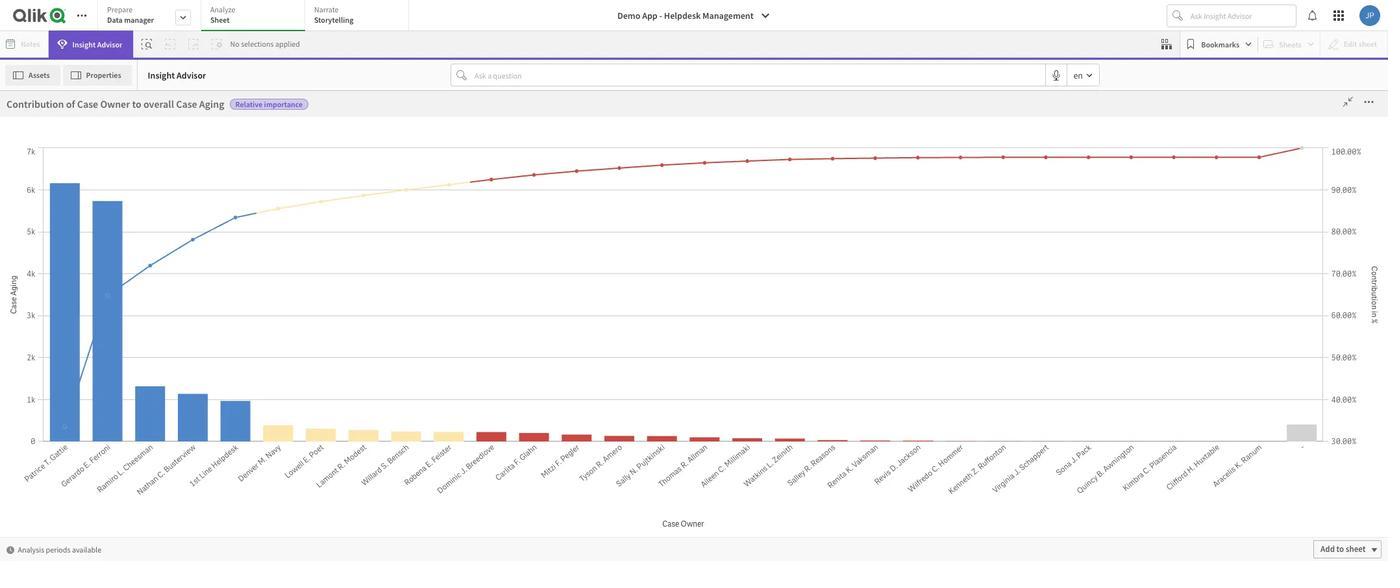 Task type: vqa. For each thing, say whether or not it's contained in the screenshot.
the topmost No
yes



Task type: describe. For each thing, give the bounding box(es) containing it.
true for gerardo e. ferroni
[[895, 434, 911, 445]]

case owner button
[[67, 358, 160, 370]]

1 vertical spatial insight advisor
[[148, 69, 206, 81]]

case owner group
[[73, 384, 144, 396]]

open
[[210, 191, 231, 204]]

203
[[1112, 120, 1182, 171]]

case timetable menu item
[[67, 429, 186, 455]]

analyze
[[210, 5, 235, 14]]

case for case owner group
[[73, 384, 91, 396]]

cases inside the medium priority cases 142
[[742, 90, 802, 120]]

relative importance
[[235, 99, 303, 109]]

open for open cases vs duration * bubble size represents number of high priority open cases
[[6, 177, 32, 191]]

low
[[1054, 90, 1097, 120]]

low priority cases 203
[[1054, 90, 1240, 171]]

demo
[[618, 10, 641, 21]]

cases open/closed menu item
[[67, 533, 186, 559]]

case owner group button
[[67, 384, 160, 396]]

small image
[[6, 546, 14, 554]]

1 vertical spatial overall
[[360, 199, 391, 212]]

learned recommendations button
[[1228, 149, 1389, 181]]

Ask Insight Advisor text field
[[1189, 5, 1296, 26]]

properties
[[86, 70, 121, 80]]

bookmarks button
[[1184, 34, 1256, 55]]

case for case count
[[73, 254, 91, 266]]

auto-
[[206, 105, 230, 118]]

time inside menu item
[[128, 306, 147, 318]]

%ownerid menu item
[[67, 170, 186, 195]]

applied
[[275, 39, 300, 49]]

cases inside menu item
[[73, 540, 95, 552]]

hide
[[1302, 362, 1319, 374]]

insight advisor button
[[48, 31, 133, 58]]

0 vertical spatial precedents
[[1273, 315, 1315, 327]]

true for aileen c. millimaki
[[895, 389, 911, 400]]

open cases by priority type
[[578, 177, 709, 191]]

case record type
[[73, 410, 140, 422]]

en button
[[1068, 64, 1100, 86]]

cases inside high priority cases 72
[[267, 90, 327, 120]]

e. for lowell
[[1013, 449, 1020, 460]]

recommendations.
[[1272, 374, 1344, 385]]

Search assets text field
[[67, 92, 195, 116]]

application containing 72
[[0, 0, 1389, 561]]

selections tool image
[[1162, 39, 1172, 49]]

resolved
[[43, 441, 86, 455]]

sona
[[987, 314, 1006, 325]]

date for case closed date
[[121, 228, 138, 240]]

insight advisor inside insight advisor dropdown button
[[72, 39, 122, 49]]

manager
[[124, 15, 154, 25]]

case count button
[[67, 254, 160, 266]]

1 horizontal spatial aging
[[199, 97, 224, 110]]

case aging. press space to sort on this column. element
[[1102, 248, 1189, 265]]

j.
[[1008, 314, 1014, 325]]

cases open/closed
[[73, 540, 147, 552]]

Ask a question text field
[[472, 65, 1046, 85]]

case duration time button
[[67, 306, 160, 318]]

size
[[45, 191, 61, 204]]

or
[[1292, 362, 1300, 374]]

narrate
[[314, 5, 339, 14]]

cancel
[[1179, 106, 1205, 118]]

1 fields button from the left
[[0, 91, 66, 132]]

is
[[93, 332, 100, 344]]

high
[[156, 191, 175, 204]]

cases left the by
[[606, 177, 634, 191]]

management
[[703, 10, 754, 21]]

no selections applied
[[230, 39, 300, 49]]

case is closed
[[73, 332, 127, 344]]

c.
[[1012, 389, 1019, 400]]

1 horizontal spatial advisor
[[177, 69, 206, 81]]

0 for gerardo e. ferroni
[[1178, 434, 1184, 445]]

case for case duration time
[[73, 306, 91, 318]]

18364.641273148
[[1110, 268, 1183, 279]]

case closed date
[[73, 228, 138, 240]]

1 horizontal spatial contribution
[[223, 199, 281, 212]]

aging inside menu item
[[93, 202, 115, 214]]

e. for gerardo
[[1019, 434, 1026, 445]]

case for case timetable
[[73, 436, 91, 448]]

cases
[[233, 191, 258, 204]]

case duration time
[[73, 306, 147, 318]]

tab list inside application
[[97, 0, 414, 32]]

1 vertical spatial insight
[[148, 69, 175, 81]]

totals
[[895, 268, 918, 279]]

menu containing %ownerid
[[67, 144, 195, 561]]

case timetable rank button
[[67, 462, 160, 474]]

case for case timetable rank
[[73, 462, 91, 474]]

storytelling
[[314, 15, 354, 25]]

narrate storytelling
[[314, 5, 354, 25]]

0 horizontal spatial analysis
[[230, 105, 266, 118]]

relative
[[235, 99, 263, 109]]

open/closed
[[97, 540, 147, 552]]

press space to open search dialog box for [case is closed] column. element
[[962, 248, 984, 265]]

closed inside menu item
[[93, 228, 119, 240]]

open for open & resolved cases over time
[[6, 441, 32, 455]]

0 for sona j. pack
[[1178, 314, 1184, 325]]

by
[[636, 177, 647, 191]]

case closed date button
[[67, 228, 160, 240]]

assets
[[29, 70, 50, 80]]

pack
[[1016, 314, 1034, 325]]

true for sona j. pack
[[895, 314, 911, 325]]

to inside no precedents have been learned. insight advisor adds learned precedents when you add charts to sheets or hide analysis recommendations.
[[1345, 350, 1353, 362]]

you
[[1287, 350, 1301, 362]]

case closed date menu item
[[67, 221, 186, 247]]

1 vertical spatial precedents
[[1313, 339, 1355, 350]]

add
[[1303, 350, 1317, 362]]

recommendations
[[1288, 159, 1359, 171]]

en
[[1074, 69, 1083, 81]]

high
[[137, 90, 184, 120]]

cancel button
[[1168, 101, 1216, 122]]

advisor inside dropdown button
[[97, 39, 122, 49]]

case created date
[[73, 280, 142, 292]]

case created date menu item
[[67, 273, 186, 299]]

case for case closed date
[[73, 228, 91, 240]]

2 fields button from the left
[[1, 91, 66, 132]]

lowell
[[987, 449, 1012, 460]]

more image
[[1359, 95, 1380, 108]]

case_date_key button
[[67, 488, 160, 500]]

vs
[[64, 177, 74, 191]]

0 horizontal spatial of
[[66, 97, 75, 110]]

no precedents have been learned. insight advisor adds learned precedents when you add charts to sheets or hide analysis recommendations.
[[1260, 315, 1356, 385]]

case timetable
[[73, 436, 132, 448]]

case_date_key
[[73, 488, 132, 500]]

analysis inside no precedents have been learned. insight advisor adds learned precedents when you add charts to sheets or hide analysis recommendations.
[[1320, 362, 1351, 374]]

cases open/closed button
[[67, 540, 160, 552]]

analyze sheet
[[210, 5, 235, 25]]

2 horizontal spatial of
[[283, 199, 292, 212]]

case aging
[[73, 202, 115, 214]]

1 vertical spatial time
[[143, 441, 166, 455]]



Task type: locate. For each thing, give the bounding box(es) containing it.
2 horizontal spatial aging
[[416, 199, 441, 212]]

when
[[1264, 350, 1285, 362]]

open for open cases by priority type
[[578, 177, 604, 191]]

0 vertical spatial no
[[230, 39, 239, 49]]

case owner menu item
[[67, 351, 186, 377]]

2 0 from the top
[[1178, 389, 1184, 400]]

e. up poet
[[1019, 434, 1026, 445]]

closed
[[93, 228, 119, 240], [101, 332, 127, 344]]

type right record at left
[[122, 410, 140, 422]]

duration up case aging
[[76, 177, 118, 191]]

learned.
[[1264, 327, 1295, 339]]

0 vertical spatial duration
[[76, 177, 118, 191]]

no for no precedents have been learned. insight advisor adds learned precedents when you add charts to sheets or hide analysis recommendations.
[[1260, 315, 1271, 327]]

closed right is
[[101, 332, 127, 344]]

data
[[107, 15, 123, 25]]

priority inside the medium priority cases 142
[[663, 90, 737, 120]]

represents
[[63, 191, 108, 204]]

type inside menu item
[[122, 410, 140, 422]]

press space to open search dialog box for [case owner] column. element
[[1079, 248, 1102, 265]]

sona j. pack
[[987, 314, 1034, 325]]

case duration time menu item
[[67, 299, 186, 325]]

1 master items button from the left
[[0, 133, 66, 174]]

open down master
[[6, 177, 32, 191]]

date inside menu item
[[125, 280, 142, 292]]

no left selections
[[230, 39, 239, 49]]

cases left 'vs'
[[34, 177, 62, 191]]

precedents up learned
[[1273, 315, 1315, 327]]

true for lowell e. poet
[[895, 449, 911, 460]]

sheet
[[486, 472, 506, 483], [820, 472, 840, 483], [1153, 472, 1173, 483], [1346, 544, 1366, 555]]

1 vertical spatial advisor
[[177, 69, 206, 81]]

0 vertical spatial overall
[[143, 97, 174, 110]]

contribution up fields
[[6, 97, 64, 110]]

1 vertical spatial no
[[1260, 315, 1271, 327]]

aileen c. millimaki
[[987, 389, 1054, 400]]

duration down the created at the left
[[93, 306, 126, 318]]

2 vertical spatial advisor
[[1325, 327, 1353, 339]]

exit full screen image
[[1338, 95, 1359, 108]]

timetable for case timetable rank
[[93, 462, 132, 474]]

0 horizontal spatial overall
[[143, 97, 174, 110]]

bookmarks
[[1202, 39, 1240, 49]]

add to sheet button
[[454, 469, 522, 487], [787, 469, 856, 487], [1121, 469, 1189, 487], [1314, 540, 1382, 559]]

0 for aileen c. millimaki
[[1178, 389, 1184, 400]]

case for case created date
[[73, 280, 91, 292]]

analysis periods available
[[235, 473, 318, 483], [568, 473, 652, 483], [902, 473, 986, 483], [18, 545, 101, 554]]

priority for 72
[[188, 90, 263, 120]]

case is closed button
[[67, 332, 160, 344]]

selections
[[241, 39, 274, 49]]

priority for 203
[[1101, 90, 1175, 120]]

no inside no precedents have been learned. insight advisor adds learned precedents when you add charts to sheets or hide analysis recommendations.
[[1260, 315, 1271, 327]]

duration inside open cases vs duration * bubble size represents number of high priority open cases
[[76, 177, 118, 191]]

closed inside menu item
[[101, 332, 127, 344]]

insight
[[72, 39, 96, 49], [148, 69, 175, 81], [1297, 327, 1323, 339]]

bubble
[[13, 191, 43, 204]]

open inside open cases vs duration * bubble size represents number of high priority open cases
[[6, 177, 32, 191]]

2 timetable from the top
[[93, 462, 132, 474]]

have
[[1317, 315, 1336, 327]]

learned recommendations
[[1254, 159, 1359, 171]]

case for case record type
[[73, 410, 91, 422]]

no for no selections applied
[[230, 39, 239, 49]]

4 true from the top
[[895, 449, 911, 460]]

insight advisor down data
[[72, 39, 122, 49]]

date for case created date
[[125, 280, 142, 292]]

tab list
[[97, 0, 414, 32]]

open left the by
[[578, 177, 604, 191]]

prepare data manager
[[107, 5, 154, 25]]

menu
[[67, 144, 195, 561]]

cases inside open cases vs duration * bubble size represents number of high priority open cases
[[34, 177, 62, 191]]

1 horizontal spatial type
[[687, 177, 709, 191]]

cases inside low priority cases 203
[[1180, 90, 1240, 120]]

advisor up charts
[[1325, 327, 1353, 339]]

sheets
[[1266, 362, 1290, 374]]

1 horizontal spatial of
[[145, 191, 154, 204]]

2 vertical spatial insight
[[1297, 327, 1323, 339]]

fields button
[[0, 91, 66, 132], [1, 91, 66, 132]]

0 vertical spatial timetable
[[93, 436, 132, 448]]

1 horizontal spatial overall
[[360, 199, 391, 212]]

no up adds
[[1260, 315, 1271, 327]]

owner
[[100, 97, 130, 110], [317, 199, 347, 212], [93, 358, 119, 370], [93, 384, 119, 396]]

case is closed menu item
[[67, 325, 186, 351]]

case owner
[[73, 358, 119, 370]]

0 vertical spatial advisor
[[97, 39, 122, 49]]

to
[[132, 97, 141, 110], [349, 199, 358, 212], [1345, 350, 1353, 362], [477, 472, 484, 483], [810, 472, 818, 483], [1144, 472, 1152, 483], [1337, 544, 1345, 555]]

3 true from the top
[[895, 434, 911, 445]]

advisor
[[97, 39, 122, 49], [177, 69, 206, 81], [1325, 327, 1353, 339]]

%ownerid
[[73, 176, 114, 188]]

advisor inside no precedents have been learned. insight advisor adds learned precedents when you add charts to sheets or hide analysis recommendations.
[[1325, 327, 1353, 339]]

number
[[110, 191, 144, 204]]

timetable up case timetable rank
[[93, 436, 132, 448]]

james peterson image
[[1360, 5, 1381, 26]]

insight up high
[[148, 69, 175, 81]]

0 horizontal spatial no
[[230, 39, 239, 49]]

open left &
[[6, 441, 32, 455]]

learned
[[1254, 159, 1286, 171]]

case owner group menu item
[[67, 377, 186, 403]]

case for case aging
[[73, 202, 91, 214]]

date
[[121, 228, 138, 240], [125, 280, 142, 292]]

aging
[[199, 97, 224, 110], [416, 199, 441, 212], [93, 202, 115, 214]]

e.
[[1019, 434, 1026, 445], [1013, 449, 1020, 460]]

insight advisor up high
[[148, 69, 206, 81]]

advisor up high
[[177, 69, 206, 81]]

available
[[289, 473, 318, 483], [623, 473, 652, 483], [956, 473, 986, 483], [72, 545, 101, 554]]

3 0 from the top
[[1178, 434, 1184, 445]]

2 horizontal spatial insight
[[1297, 327, 1323, 339]]

master
[[13, 157, 35, 167]]

priority inside high priority cases 72
[[188, 90, 263, 120]]

time up 'rank'
[[143, 441, 166, 455]]

0 vertical spatial date
[[121, 228, 138, 240]]

master items button
[[0, 133, 66, 174], [1, 133, 66, 174]]

cases down ask a question text box
[[742, 90, 802, 120]]

4 0 from the top
[[1178, 449, 1184, 460]]

0 vertical spatial time
[[128, 306, 147, 318]]

contribution of case owner to overall case aging
[[6, 97, 224, 110], [223, 199, 441, 212]]

of inside open cases vs duration * bubble size represents number of high priority open cases
[[145, 191, 154, 204]]

priority for 142
[[663, 90, 737, 120]]

ferroni
[[1028, 434, 1054, 445]]

cases right relative
[[267, 90, 327, 120]]

priority
[[177, 191, 208, 204]]

case owner. press space to sort on this column. element
[[984, 248, 1079, 265]]

case created date button
[[67, 280, 160, 292]]

2 master items button from the left
[[1, 133, 66, 174]]

0 vertical spatial insight
[[72, 39, 96, 49]]

auto-analysis
[[206, 105, 266, 118]]

assets button
[[5, 65, 60, 85]]

0 horizontal spatial type
[[122, 410, 140, 422]]

0 horizontal spatial advisor
[[97, 39, 122, 49]]

0
[[1178, 314, 1184, 325], [1178, 389, 1184, 400], [1178, 434, 1184, 445], [1178, 449, 1184, 460]]

closed up count
[[93, 228, 119, 240]]

case count
[[73, 254, 116, 266]]

0 vertical spatial contribution
[[6, 97, 64, 110]]

1 vertical spatial analysis
[[1320, 362, 1351, 374]]

0 vertical spatial insight advisor
[[72, 39, 122, 49]]

of left high
[[145, 191, 154, 204]]

cases down bookmarks button
[[1180, 90, 1240, 120]]

case inside menu item
[[73, 228, 91, 240]]

open
[[6, 177, 32, 191], [578, 177, 604, 191], [6, 441, 32, 455]]

case for case owner
[[73, 358, 91, 370]]

contribution right priority
[[223, 199, 281, 212]]

grid containing totals
[[891, 248, 1192, 507]]

case for case is closed
[[73, 332, 91, 344]]

1 true from the top
[[895, 314, 911, 325]]

count
[[93, 254, 116, 266]]

*
[[6, 191, 11, 204]]

case count menu item
[[67, 247, 186, 273]]

grid
[[891, 248, 1192, 507]]

case timetable rank menu item
[[67, 455, 186, 481]]

1 vertical spatial contribution
[[223, 199, 281, 212]]

millimaki
[[1021, 389, 1054, 400]]

0 vertical spatial type
[[687, 177, 709, 191]]

case timetable rank
[[73, 462, 153, 474]]

adds
[[1262, 339, 1280, 350]]

add
[[461, 472, 475, 483], [795, 472, 809, 483], [1128, 472, 1142, 483], [1321, 544, 1335, 555]]

fields
[[24, 115, 44, 125]]

importance
[[264, 99, 303, 109]]

periods
[[263, 473, 287, 483], [596, 473, 621, 483], [930, 473, 955, 483], [46, 545, 70, 554]]

rank
[[134, 462, 153, 474]]

1 vertical spatial contribution of case owner to overall case aging
[[223, 199, 441, 212]]

1 vertical spatial type
[[122, 410, 140, 422]]

open cases vs duration * bubble size represents number of high priority open cases
[[6, 177, 258, 204]]

0 horizontal spatial aging
[[93, 202, 115, 214]]

been
[[1337, 315, 1356, 327]]

priority inside low priority cases 203
[[1101, 90, 1175, 120]]

1 horizontal spatial insight
[[148, 69, 175, 81]]

0 horizontal spatial insight
[[72, 39, 96, 49]]

0 vertical spatial contribution of case owner to overall case aging
[[6, 97, 224, 110]]

over
[[118, 441, 141, 455]]

1 vertical spatial closed
[[101, 332, 127, 344]]

case timetable button
[[67, 436, 160, 448]]

case_date_key menu item
[[67, 481, 186, 507]]

insight up the add
[[1297, 327, 1323, 339]]

&
[[34, 441, 41, 455]]

case inside menu item
[[73, 280, 91, 292]]

0 for lowell e. poet
[[1178, 449, 1184, 460]]

insight up properties "button"
[[72, 39, 96, 49]]

1 vertical spatial e.
[[1013, 449, 1020, 460]]

1 horizontal spatial no
[[1260, 315, 1271, 327]]

date inside menu item
[[121, 228, 138, 240]]

lowell e. poet
[[987, 449, 1039, 460]]

1 horizontal spatial analysis
[[1320, 362, 1351, 374]]

gerardo
[[987, 434, 1017, 445]]

1 vertical spatial duration
[[93, 306, 126, 318]]

insight inside dropdown button
[[72, 39, 96, 49]]

of right cases
[[283, 199, 292, 212]]

tab list containing prepare
[[97, 0, 414, 32]]

1 0 from the top
[[1178, 314, 1184, 325]]

sheet
[[210, 15, 230, 25]]

1 vertical spatial timetable
[[93, 462, 132, 474]]

precedents down have
[[1313, 339, 1355, 350]]

aileen
[[987, 389, 1010, 400]]

timetable down case timetable button on the left
[[93, 462, 132, 474]]

0 vertical spatial e.
[[1019, 434, 1026, 445]]

e. left poet
[[1013, 449, 1020, 460]]

1 horizontal spatial insight advisor
[[148, 69, 206, 81]]

contribution
[[6, 97, 64, 110], [223, 199, 281, 212]]

insight inside no precedents have been learned. insight advisor adds learned precedents when you add charts to sheets or hide analysis recommendations.
[[1297, 327, 1323, 339]]

advisor down data
[[97, 39, 122, 49]]

case is closed. press space to sort on this column. element
[[892, 248, 962, 265]]

insight advisor
[[72, 39, 122, 49], [148, 69, 206, 81]]

type down 142
[[687, 177, 709, 191]]

0 vertical spatial closed
[[93, 228, 119, 240]]

2 true from the top
[[895, 389, 911, 400]]

0 horizontal spatial contribution
[[6, 97, 64, 110]]

timetable for case timetable
[[93, 436, 132, 448]]

0 horizontal spatial insight advisor
[[72, 39, 122, 49]]

0 vertical spatial analysis
[[230, 105, 266, 118]]

application
[[0, 0, 1389, 561]]

case record type menu item
[[67, 403, 186, 429]]

-
[[660, 10, 663, 21]]

medium
[[577, 90, 658, 120]]

date down case aging menu item on the top of page
[[121, 228, 138, 240]]

demo app - helpdesk management
[[618, 10, 754, 21]]

1 vertical spatial date
[[125, 280, 142, 292]]

date right the created at the left
[[125, 280, 142, 292]]

cases left open/closed
[[73, 540, 95, 552]]

cases
[[267, 90, 327, 120], [742, 90, 802, 120], [1180, 90, 1240, 120], [34, 177, 62, 191], [606, 177, 634, 191], [88, 441, 116, 455], [73, 540, 95, 552]]

duration inside menu item
[[93, 306, 126, 318]]

2 horizontal spatial advisor
[[1325, 327, 1353, 339]]

of down properties "button"
[[66, 97, 75, 110]]

1 timetable from the top
[[93, 436, 132, 448]]

cases up case timetable rank
[[88, 441, 116, 455]]

gerardo e. ferroni
[[987, 434, 1054, 445]]

smart search image
[[142, 39, 152, 49]]

case aging menu item
[[67, 195, 186, 221]]

time down case created date menu item
[[128, 306, 147, 318]]

poet
[[1022, 449, 1039, 460]]

prepare
[[107, 5, 133, 14]]

open & resolved cases over time
[[6, 441, 166, 455]]



